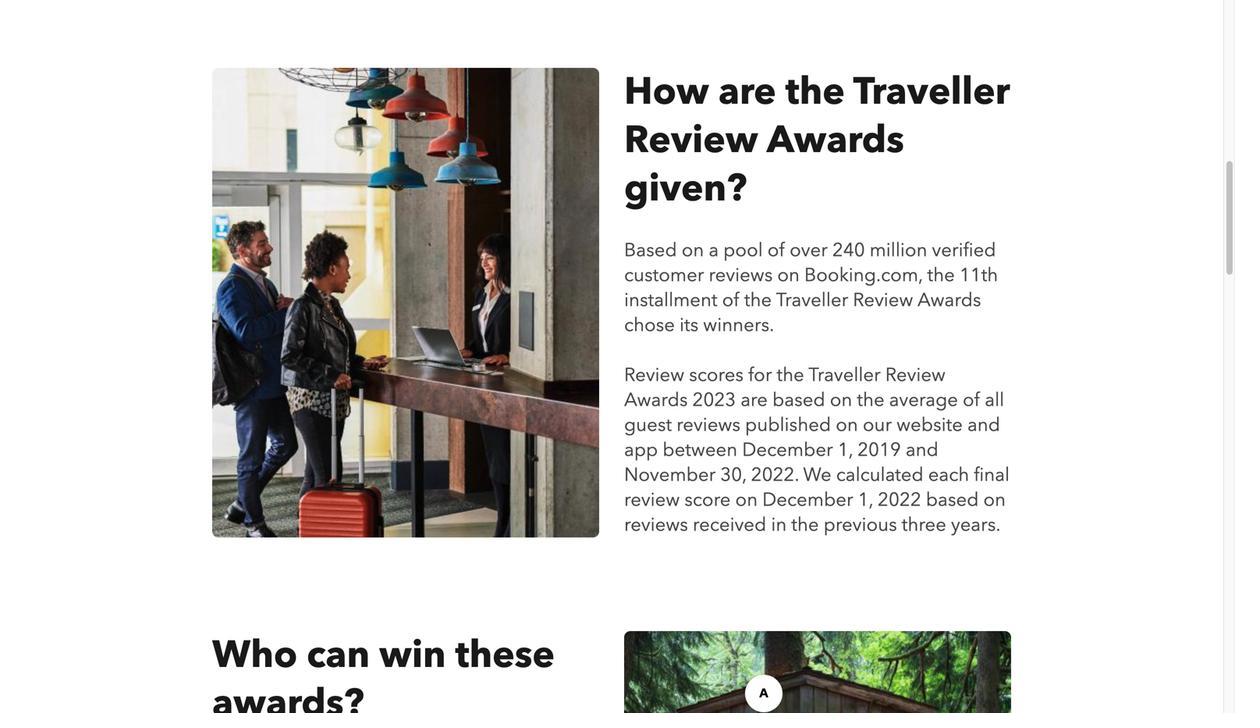 Task type: vqa. For each thing, say whether or not it's contained in the screenshot.
the million
yes



Task type: locate. For each thing, give the bounding box(es) containing it.
pool
[[723, 237, 763, 263]]

win
[[379, 629, 446, 681]]

given?
[[624, 163, 747, 214]]

reviews up winners.
[[709, 262, 773, 288]]

can
[[307, 629, 370, 681]]

scores
[[689, 362, 744, 388]]

chose
[[624, 312, 675, 338]]

between
[[663, 437, 737, 463]]

1 vertical spatial of
[[722, 287, 740, 313]]

in
[[771, 512, 787, 538]]

1,
[[838, 437, 853, 463], [858, 487, 873, 513]]

2 vertical spatial traveller
[[808, 362, 881, 388]]

reviews down november
[[624, 512, 688, 538]]

on
[[682, 237, 704, 263], [777, 262, 800, 288], [830, 387, 852, 413], [836, 412, 858, 438], [735, 487, 758, 513], [983, 487, 1006, 513]]

of right its
[[722, 287, 740, 313]]

2019
[[858, 437, 901, 463]]

calculated
[[836, 462, 924, 488]]

and up the final
[[967, 412, 1000, 438]]

1 horizontal spatial awards
[[767, 115, 904, 166]]

awards
[[767, 115, 904, 166], [918, 287, 981, 313], [624, 387, 688, 413]]

1 vertical spatial 1,
[[858, 487, 873, 513]]

the
[[785, 66, 845, 117], [927, 262, 955, 288], [744, 287, 772, 313], [777, 362, 804, 388], [857, 387, 885, 413], [791, 512, 819, 538]]

average
[[889, 387, 958, 413]]

are inside how are the traveller review awards given?
[[718, 66, 776, 117]]

based right for
[[772, 387, 825, 413]]

a
[[709, 237, 719, 263]]

based right 2022
[[926, 487, 979, 513]]

and right 2019
[[906, 437, 939, 463]]

reviews
[[709, 262, 773, 288], [677, 412, 740, 438], [624, 512, 688, 538]]

our
[[863, 412, 892, 438]]

0 vertical spatial are
[[718, 66, 776, 117]]

for
[[748, 362, 772, 388]]

and
[[967, 412, 1000, 438], [906, 437, 939, 463]]

reviews down 'scores'
[[677, 412, 740, 438]]

2022.
[[751, 462, 799, 488]]

based on a pool of over 240 million verified customer reviews on booking.com, the 11th installment of the traveller review awards chose its winners.
[[624, 237, 998, 338]]

0 vertical spatial traveller
[[853, 66, 1010, 117]]

0 vertical spatial of
[[768, 237, 785, 263]]

review inside how are the traveller review awards given?
[[624, 115, 758, 166]]

over
[[790, 237, 828, 263]]

december
[[742, 437, 833, 463], [762, 487, 853, 513]]

score
[[684, 487, 731, 513]]

we
[[803, 462, 832, 488]]

2 horizontal spatial of
[[963, 387, 980, 413]]

0 vertical spatial reviews
[[709, 262, 773, 288]]

1 horizontal spatial 1,
[[858, 487, 873, 513]]

1 vertical spatial awards
[[918, 287, 981, 313]]

1, left 2019
[[838, 437, 853, 463]]

2 horizontal spatial awards
[[918, 287, 981, 313]]

winners.
[[703, 312, 774, 338]]

2 vertical spatial awards
[[624, 387, 688, 413]]

received
[[693, 512, 766, 538]]

1 vertical spatial traveller
[[776, 287, 848, 313]]

years.
[[951, 512, 1001, 538]]

traveller
[[853, 66, 1010, 117], [776, 287, 848, 313], [808, 362, 881, 388]]

three
[[902, 512, 946, 538]]

1 vertical spatial are
[[741, 387, 768, 413]]

0 horizontal spatial 1,
[[838, 437, 853, 463]]

customer
[[624, 262, 704, 288]]

1, left 2022
[[858, 487, 873, 513]]

0 vertical spatial awards
[[767, 115, 904, 166]]

240
[[832, 237, 865, 263]]

traveller inside review scores for the traveller review awards 2023 are based on the average of all guest reviews published on our website and app between december 1, 2019 and november 30, 2022. we calculated each final review score on december 1, 2022 based on reviews received in the previous three years.
[[808, 362, 881, 388]]

1 horizontal spatial and
[[967, 412, 1000, 438]]

0 horizontal spatial based
[[772, 387, 825, 413]]

based
[[772, 387, 825, 413], [926, 487, 979, 513]]

reviews inside 'based on a pool of over 240 million verified customer reviews on booking.com, the 11th installment of the traveller review awards chose its winners.'
[[709, 262, 773, 288]]

review
[[624, 115, 758, 166], [853, 287, 913, 313], [624, 362, 684, 388], [885, 362, 946, 388]]

2023
[[692, 387, 736, 413]]

of left over
[[768, 237, 785, 263]]

of
[[768, 237, 785, 263], [722, 287, 740, 313], [963, 387, 980, 413]]

review
[[624, 487, 680, 513]]

0 horizontal spatial awards
[[624, 387, 688, 413]]

1 horizontal spatial based
[[926, 487, 979, 513]]

11th
[[960, 262, 998, 288]]

2 vertical spatial of
[[963, 387, 980, 413]]

installment
[[624, 287, 717, 313]]

awards inside review scores for the traveller review awards 2023 are based on the average of all guest reviews published on our website and app between december 1, 2019 and november 30, 2022. we calculated each final review score on december 1, 2022 based on reviews received in the previous three years.
[[624, 387, 688, 413]]

0 horizontal spatial of
[[722, 287, 740, 313]]

are
[[718, 66, 776, 117], [741, 387, 768, 413]]

of left all
[[963, 387, 980, 413]]

0 horizontal spatial and
[[906, 437, 939, 463]]

awards inside how are the traveller review awards given?
[[767, 115, 904, 166]]

app
[[624, 437, 658, 463]]



Task type: describe. For each thing, give the bounding box(es) containing it.
awards?
[[212, 678, 364, 713]]

guest
[[624, 412, 672, 438]]

review inside 'based on a pool of over 240 million verified customer reviews on booking.com, the 11th installment of the traveller review awards chose its winners.'
[[853, 287, 913, 313]]

awards inside 'based on a pool of over 240 million verified customer reviews on booking.com, the 11th installment of the traveller review awards chose its winners.'
[[918, 287, 981, 313]]

booking.com,
[[804, 262, 923, 288]]

2 vertical spatial reviews
[[624, 512, 688, 538]]

guests arriving at award-winning hotel image
[[212, 68, 599, 537]]

1 vertical spatial based
[[926, 487, 979, 513]]

how
[[624, 66, 709, 117]]

million
[[870, 237, 927, 263]]

2022
[[878, 487, 921, 513]]

1 vertical spatial reviews
[[677, 412, 740, 438]]

0 vertical spatial 1,
[[838, 437, 853, 463]]

its
[[680, 312, 699, 338]]

each
[[928, 462, 969, 488]]

30,
[[720, 462, 746, 488]]

1 horizontal spatial of
[[768, 237, 785, 263]]

november
[[624, 462, 716, 488]]

are inside review scores for the traveller review awards 2023 are based on the average of all guest reviews published on our website and app between december 1, 2019 and november 30, 2022. we calculated each final review score on december 1, 2022 based on reviews received in the previous three years.
[[741, 387, 768, 413]]

1 vertical spatial december
[[762, 487, 853, 513]]

final
[[974, 462, 1010, 488]]

0 vertical spatial december
[[742, 437, 833, 463]]

all
[[985, 387, 1004, 413]]

0 vertical spatial based
[[772, 387, 825, 413]]

review scores for the traveller review awards 2023 are based on the average of all guest reviews published on our website and app between december 1, 2019 and november 30, 2022. we calculated each final review score on december 1, 2022 based on reviews received in the previous three years.
[[624, 362, 1010, 538]]

traveller inside 'based on a pool of over 240 million verified customer reviews on booking.com, the 11th installment of the traveller review awards chose its winners.'
[[776, 287, 848, 313]]

these
[[455, 629, 555, 681]]

how are the traveller review awards given?
[[624, 66, 1010, 214]]

based
[[624, 237, 677, 263]]

of inside review scores for the traveller review awards 2023 are based on the average of all guest reviews published on our website and app between december 1, 2019 and november 30, 2022. we calculated each final review score on december 1, 2022 based on reviews received in the previous three years.
[[963, 387, 980, 413]]

verified
[[932, 237, 996, 263]]

previous
[[824, 512, 897, 538]]

who can win these awards?
[[212, 629, 555, 713]]

published
[[745, 412, 831, 438]]

who
[[212, 629, 297, 681]]

the inside how are the traveller review awards given?
[[785, 66, 845, 117]]

website
[[897, 412, 963, 438]]

traveller inside how are the traveller review awards given?
[[853, 66, 1010, 117]]



